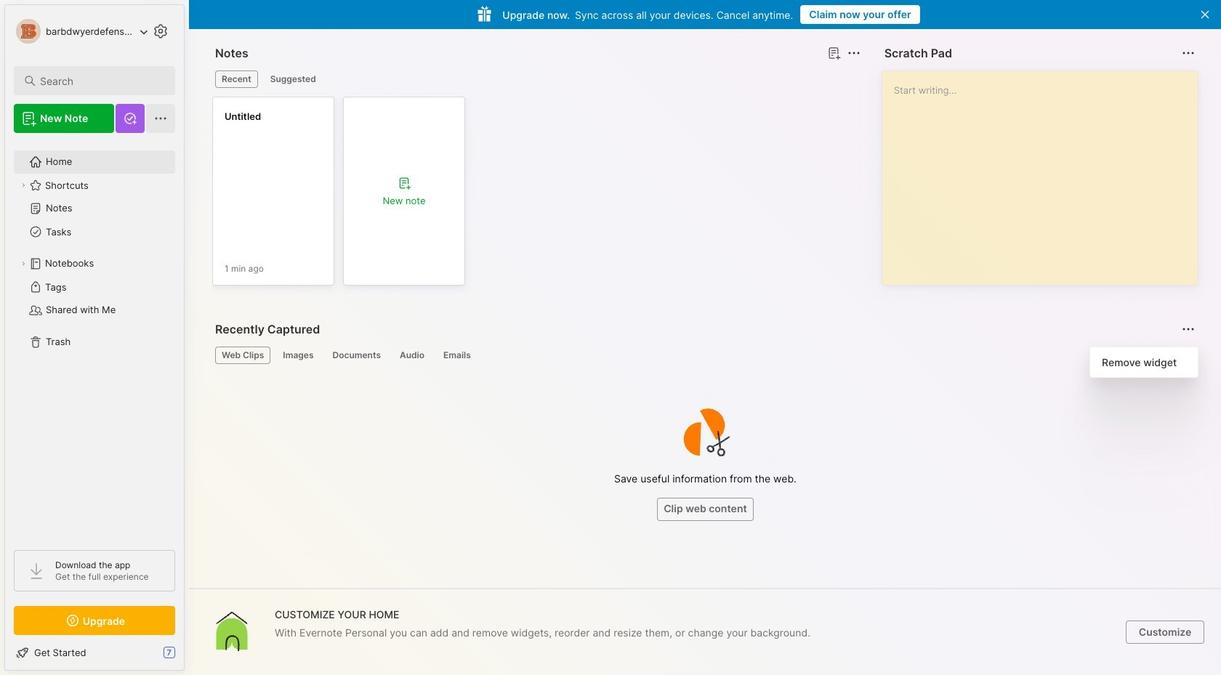 Task type: describe. For each thing, give the bounding box(es) containing it.
more actions image
[[846, 44, 863, 62]]

tree inside main element
[[5, 142, 184, 537]]

Start writing… text field
[[894, 71, 1198, 273]]

2 more actions image from the top
[[1180, 321, 1198, 338]]

1 tab list from the top
[[215, 71, 859, 88]]



Task type: vqa. For each thing, say whether or not it's contained in the screenshot.
stack
no



Task type: locate. For each thing, give the bounding box(es) containing it.
None search field
[[40, 72, 162, 89]]

1 vertical spatial tab list
[[215, 347, 1193, 364]]

2 tab list from the top
[[215, 347, 1193, 364]]

tab
[[215, 71, 258, 88], [264, 71, 323, 88], [215, 347, 271, 364], [277, 347, 320, 364], [326, 347, 388, 364], [393, 347, 431, 364], [437, 347, 478, 364]]

settings image
[[152, 23, 169, 40]]

tree
[[5, 142, 184, 537]]

Account field
[[14, 17, 148, 46]]

0 vertical spatial more actions image
[[1180, 44, 1198, 62]]

row group
[[212, 97, 474, 295]]

More actions field
[[844, 43, 864, 63], [1179, 43, 1199, 63], [1179, 319, 1199, 340]]

0 vertical spatial tab list
[[215, 71, 859, 88]]

1 more actions image from the top
[[1180, 44, 1198, 62]]

tab list
[[215, 71, 859, 88], [215, 347, 1193, 364]]

expand notebooks image
[[19, 260, 28, 268]]

1 vertical spatial more actions image
[[1180, 321, 1198, 338]]

Search text field
[[40, 74, 162, 88]]

main element
[[0, 0, 189, 676]]

click to collapse image
[[184, 649, 195, 666]]

Help and Learning task checklist field
[[5, 641, 184, 665]]

none search field inside main element
[[40, 72, 162, 89]]

more actions image
[[1180, 44, 1198, 62], [1180, 321, 1198, 338]]



